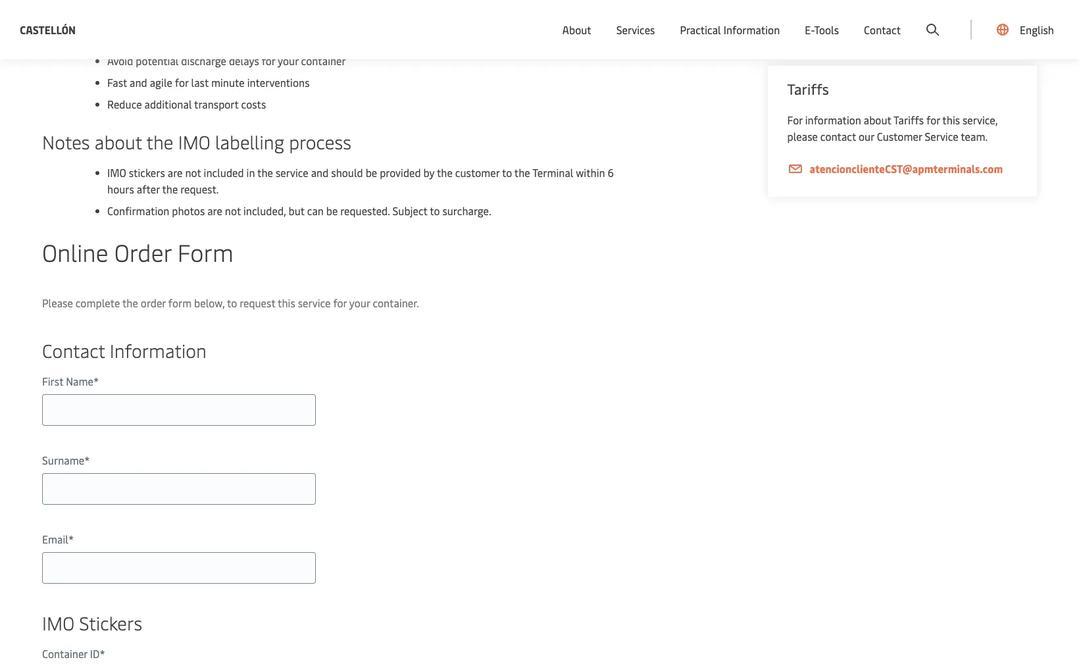 Task type: locate. For each thing, give the bounding box(es) containing it.
and inside imo stickers are not included in the service and should be provided by the customer to the terminal within 6 hours after the request.
[[311, 165, 329, 180]]

are for stickers
[[168, 165, 183, 180]]

your up interventions
[[278, 53, 299, 68]]

for up service
[[927, 113, 941, 127]]

for left the last
[[175, 75, 189, 90]]

terminal
[[158, 17, 227, 42]]

services
[[617, 22, 655, 37]]

below,
[[194, 296, 225, 310]]

in-
[[137, 17, 158, 42]]

included
[[204, 165, 244, 180]]

and right fast
[[130, 75, 147, 90]]

e-
[[805, 22, 815, 37]]

0 vertical spatial to
[[502, 165, 512, 180]]

1 horizontal spatial your
[[349, 296, 370, 310]]

avoid potential discharge delays for your container
[[107, 53, 346, 68]]

1 vertical spatial are
[[207, 203, 222, 218]]

1 vertical spatial labelling
[[215, 129, 285, 154]]

customer
[[456, 165, 500, 180]]

are
[[168, 165, 183, 180], [207, 203, 222, 218]]

0 vertical spatial are
[[168, 165, 183, 180]]

your left container.
[[349, 296, 370, 310]]

1 horizontal spatial tariffs
[[894, 113, 925, 127]]

labelling up in
[[215, 129, 285, 154]]

hours
[[107, 182, 134, 196]]

customer
[[877, 129, 923, 144]]

about
[[864, 113, 892, 127], [95, 129, 142, 154]]

login
[[948, 12, 974, 27]]

0 vertical spatial your
[[278, 53, 299, 68]]

0 horizontal spatial your
[[278, 53, 299, 68]]

information for contact information
[[110, 338, 207, 363]]

about up 'stickers'
[[95, 129, 142, 154]]

1 horizontal spatial be
[[366, 165, 377, 180]]

1 vertical spatial information
[[110, 338, 207, 363]]

contact button
[[865, 0, 901, 59]]

0 vertical spatial contact
[[865, 22, 901, 37]]

online order form
[[42, 236, 234, 268]]

benefits of in-terminal imo labelling
[[42, 17, 338, 42]]

e-tools
[[805, 22, 840, 37]]

0 horizontal spatial are
[[168, 165, 183, 180]]

1 horizontal spatial contact
[[865, 22, 901, 37]]

service
[[276, 165, 309, 180], [298, 296, 331, 310]]

0 vertical spatial not
[[185, 165, 201, 180]]

0 horizontal spatial and
[[130, 75, 147, 90]]

1 vertical spatial about
[[95, 129, 142, 154]]

tariffs
[[788, 79, 830, 99], [894, 113, 925, 127]]

imo for imo stickers are not included in the service and should be provided by the customer to the terminal within 6 hours after the request.
[[107, 165, 126, 180]]

english button
[[998, 0, 1055, 59]]

be inside imo stickers are not included in the service and should be provided by the customer to the terminal within 6 hours after the request.
[[366, 165, 377, 180]]

in
[[247, 165, 255, 180]]

0 horizontal spatial be
[[326, 203, 338, 218]]

tariffs up for
[[788, 79, 830, 99]]

1 horizontal spatial and
[[311, 165, 329, 180]]

are right 'stickers'
[[168, 165, 183, 180]]

castellón link
[[20, 21, 76, 38]]

0 horizontal spatial information
[[110, 338, 207, 363]]

container
[[301, 53, 346, 68]]

online
[[42, 236, 108, 268]]

this inside "for information about tariffs for this service, please contact our customer service team."
[[943, 113, 961, 127]]

to right below,
[[227, 296, 237, 310]]

labels
[[832, 17, 863, 32]]

1 vertical spatial contact
[[42, 338, 105, 363]]

global menu button
[[797, 0, 899, 39]]

provided
[[380, 165, 421, 180]]

1 vertical spatial to
[[430, 203, 440, 218]]

interventions
[[247, 75, 310, 90]]

0 horizontal spatial about
[[95, 129, 142, 154]]

contact
[[865, 22, 901, 37], [42, 338, 105, 363]]

about up the our
[[864, 113, 892, 127]]

labelling up container
[[269, 17, 338, 42]]

1 horizontal spatial are
[[207, 203, 222, 218]]

6
[[608, 165, 614, 180]]

agile
[[150, 75, 172, 90]]

account
[[1016, 12, 1055, 27]]

0 vertical spatial information
[[724, 22, 780, 37]]

information inside popup button
[[724, 22, 780, 37]]

0 vertical spatial be
[[366, 165, 377, 180]]

1 horizontal spatial information
[[724, 22, 780, 37]]

0 vertical spatial tariffs
[[788, 79, 830, 99]]

imo labels application/removal
[[810, 17, 968, 32]]

1 horizontal spatial not
[[225, 203, 241, 218]]

information for practical information
[[724, 22, 780, 37]]

2 horizontal spatial to
[[502, 165, 512, 180]]

1 vertical spatial be
[[326, 203, 338, 218]]

form
[[178, 236, 234, 268]]

1 vertical spatial this
[[278, 296, 296, 310]]

for information about tariffs for this service, please contact our customer service team.
[[788, 113, 998, 144]]

1 vertical spatial not
[[225, 203, 241, 218]]

service right request
[[298, 296, 331, 310]]

0 vertical spatial this
[[943, 113, 961, 127]]

castellón
[[20, 22, 76, 37]]

service,
[[963, 113, 998, 127]]

be
[[366, 165, 377, 180], [326, 203, 338, 218]]

2 vertical spatial to
[[227, 296, 237, 310]]

not left the included,
[[225, 203, 241, 218]]

1 horizontal spatial this
[[943, 113, 961, 127]]

to right subject
[[430, 203, 440, 218]]

this
[[943, 113, 961, 127], [278, 296, 296, 310]]

this up service
[[943, 113, 961, 127]]

imo labels application/removal link
[[788, 16, 1018, 33]]

0 horizontal spatial contact
[[42, 338, 105, 363]]

be right the should
[[366, 165, 377, 180]]

to right customer
[[502, 165, 512, 180]]

fast and agile for last minute interventions
[[107, 75, 312, 90]]

1 vertical spatial and
[[311, 165, 329, 180]]

container id
[[42, 647, 100, 661]]

delays
[[229, 53, 259, 68]]

imo inside imo stickers are not included in the service and should be provided by the customer to the terminal within 6 hours after the request.
[[107, 165, 126, 180]]

container.
[[373, 296, 419, 310]]

login / create account
[[948, 12, 1055, 27]]

First Name text field
[[42, 394, 316, 426]]

about button
[[563, 0, 592, 59]]

order
[[114, 236, 172, 268]]

contact for contact
[[865, 22, 901, 37]]

not inside imo stickers are not included in the service and should be provided by the customer to the terminal within 6 hours after the request.
[[185, 165, 201, 180]]

request
[[240, 296, 276, 310]]

atencionclientecst@apmterminals.com
[[810, 161, 1004, 176]]

service up but in the left of the page
[[276, 165, 309, 180]]

1 horizontal spatial to
[[430, 203, 440, 218]]

1 horizontal spatial about
[[864, 113, 892, 127]]

be right can
[[326, 203, 338, 218]]

are inside imo stickers are not included in the service and should be provided by the customer to the terminal within 6 hours after the request.
[[168, 165, 183, 180]]

0 vertical spatial service
[[276, 165, 309, 180]]

0 vertical spatial about
[[864, 113, 892, 127]]

request.
[[181, 182, 219, 196]]

but
[[289, 203, 305, 218]]

practical information
[[680, 22, 780, 37]]

the
[[146, 129, 174, 154], [257, 165, 273, 180], [437, 165, 453, 180], [515, 165, 531, 180], [162, 182, 178, 196], [122, 296, 138, 310]]

0 horizontal spatial this
[[278, 296, 296, 310]]

0 horizontal spatial not
[[185, 165, 201, 180]]

this right request
[[278, 296, 296, 310]]

login / create account link
[[924, 0, 1055, 39]]

minute
[[211, 75, 245, 90]]

container
[[42, 647, 88, 661]]

1 vertical spatial tariffs
[[894, 113, 925, 127]]

are right photos
[[207, 203, 222, 218]]

not up request.
[[185, 165, 201, 180]]

by
[[424, 165, 435, 180]]

not for included
[[185, 165, 201, 180]]

and left the should
[[311, 165, 329, 180]]

tariffs up customer
[[894, 113, 925, 127]]



Task type: vqa. For each thing, say whether or not it's contained in the screenshot.
are to the left
yes



Task type: describe. For each thing, give the bounding box(es) containing it.
id
[[90, 647, 100, 661]]

please
[[788, 129, 818, 144]]

service inside imo stickers are not included in the service and should be provided by the customer to the terminal within 6 hours after the request.
[[276, 165, 309, 180]]

imo for imo labels application/removal
[[810, 17, 830, 32]]

about
[[563, 22, 592, 37]]

e-tools button
[[805, 0, 840, 59]]

stickers
[[129, 165, 165, 180]]

the left order
[[122, 296, 138, 310]]

practical
[[680, 22, 721, 37]]

location
[[743, 12, 784, 26]]

contact for contact information
[[42, 338, 105, 363]]

notes
[[42, 129, 90, 154]]

0 horizontal spatial to
[[227, 296, 237, 310]]

avoid
[[107, 53, 133, 68]]

for left container.
[[333, 296, 347, 310]]

the right after
[[162, 182, 178, 196]]

benefits
[[42, 17, 110, 42]]

stickers
[[79, 610, 142, 635]]

after
[[137, 182, 160, 196]]

english
[[1021, 22, 1055, 37]]

potential
[[136, 53, 179, 68]]

team.
[[962, 129, 988, 144]]

information
[[806, 113, 862, 127]]

/
[[976, 12, 981, 27]]

contact information
[[42, 338, 207, 363]]

requested.
[[341, 203, 390, 218]]

are for photos
[[207, 203, 222, 218]]

should
[[331, 165, 363, 180]]

last
[[191, 75, 209, 90]]

for up interventions
[[262, 53, 276, 68]]

complete
[[76, 296, 120, 310]]

service
[[925, 129, 959, 144]]

transport
[[194, 97, 239, 111]]

the right by
[[437, 165, 453, 180]]

the right in
[[257, 165, 273, 180]]

please complete the order form below, to request this service for your container.
[[42, 296, 419, 310]]

about inside "for information about tariffs for this service, please contact our customer service team."
[[864, 113, 892, 127]]

imo stickers are not included in the service and should be provided by the customer to the terminal within 6 hours after the request.
[[107, 165, 614, 196]]

global menu
[[826, 12, 886, 27]]

imo stickers
[[42, 610, 142, 635]]

Surname text field
[[42, 473, 316, 505]]

switch location
[[709, 12, 784, 26]]

subject
[[393, 203, 428, 218]]

terminal
[[533, 165, 574, 180]]

please
[[42, 296, 73, 310]]

form
[[168, 296, 192, 310]]

the up 'stickers'
[[146, 129, 174, 154]]

surcharge.
[[443, 203, 492, 218]]

for inside "for information about tariffs for this service, please contact our customer service team."
[[927, 113, 941, 127]]

Email email field
[[42, 552, 316, 584]]

can
[[307, 203, 324, 218]]

confirmation photos are not included, but can be requested. subject to surcharge.
[[107, 203, 492, 218]]

atencionclientecst@apmterminals.com link
[[788, 161, 1018, 177]]

global
[[826, 12, 856, 27]]

menu
[[859, 12, 886, 27]]

reduce additional
[[107, 97, 192, 111]]

reduce additional transport costs
[[107, 97, 266, 111]]

our
[[859, 129, 875, 144]]

0 horizontal spatial tariffs
[[788, 79, 830, 99]]

confirmation
[[107, 203, 169, 218]]

switch
[[709, 12, 741, 26]]

1 vertical spatial service
[[298, 296, 331, 310]]

notes about the imo labelling process
[[42, 129, 352, 154]]

contact
[[821, 129, 857, 144]]

of
[[114, 17, 132, 42]]

1 vertical spatial your
[[349, 296, 370, 310]]

not for included,
[[225, 203, 241, 218]]

the left terminal
[[515, 165, 531, 180]]

switch location button
[[688, 12, 784, 26]]

practical information button
[[680, 0, 780, 59]]

included,
[[244, 203, 286, 218]]

order
[[141, 296, 166, 310]]

tariffs inside "for information about tariffs for this service, please contact our customer service team."
[[894, 113, 925, 127]]

first name
[[42, 374, 94, 388]]

discharge
[[181, 53, 227, 68]]

create
[[983, 12, 1014, 27]]

to inside imo stickers are not included in the service and should be provided by the customer to the terminal within 6 hours after the request.
[[502, 165, 512, 180]]

name
[[66, 374, 94, 388]]

imo for imo stickers
[[42, 610, 75, 635]]

tools
[[815, 22, 840, 37]]

first
[[42, 374, 63, 388]]

fast
[[107, 75, 127, 90]]

services button
[[617, 0, 655, 59]]

0 vertical spatial and
[[130, 75, 147, 90]]

application/removal
[[865, 17, 968, 32]]

surname
[[42, 453, 84, 467]]

within
[[576, 165, 606, 180]]

0 vertical spatial labelling
[[269, 17, 338, 42]]

for
[[788, 113, 803, 127]]



